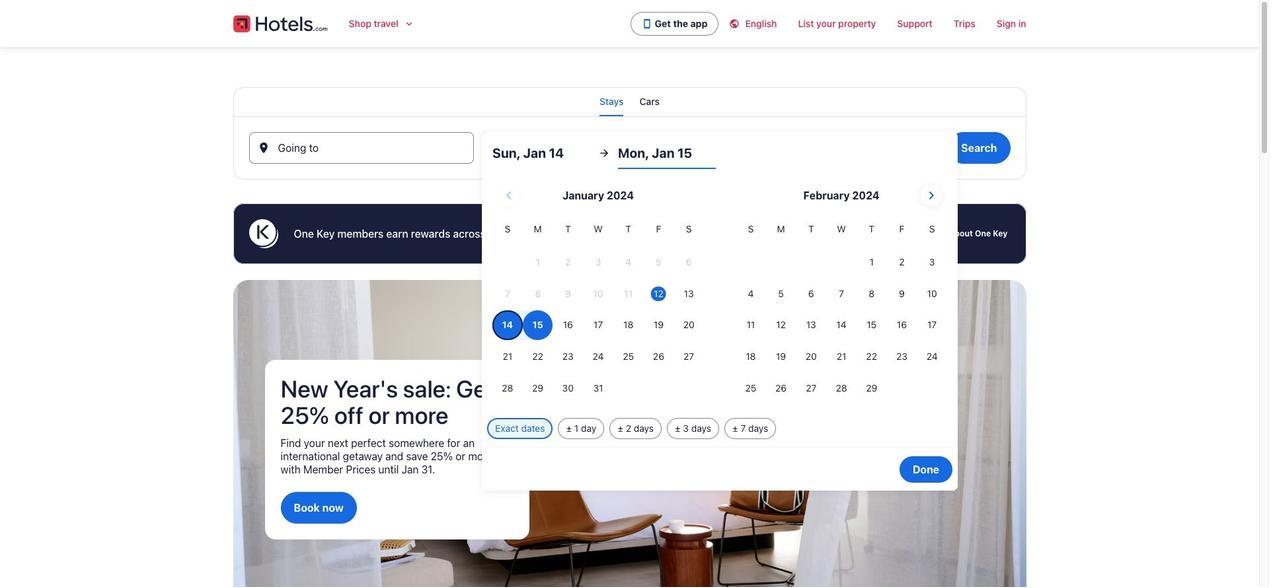 Task type: locate. For each thing, give the bounding box(es) containing it.
february 2024 element
[[736, 222, 948, 405]]

shop travel image
[[404, 19, 414, 29]]

application
[[493, 180, 948, 405]]

download the app button image
[[642, 19, 652, 29]]

previous month image
[[501, 188, 517, 204]]

tab list
[[233, 87, 1027, 116]]

main content
[[0, 48, 1260, 588]]



Task type: describe. For each thing, give the bounding box(es) containing it.
january 2024 element
[[493, 222, 704, 405]]

directional image
[[599, 147, 610, 159]]

small image
[[730, 19, 746, 29]]

hotels logo image
[[233, 13, 328, 34]]

today element
[[651, 287, 666, 301]]

next month image
[[923, 188, 939, 204]]



Task type: vqa. For each thing, say whether or not it's contained in the screenshot.
Main Content
yes



